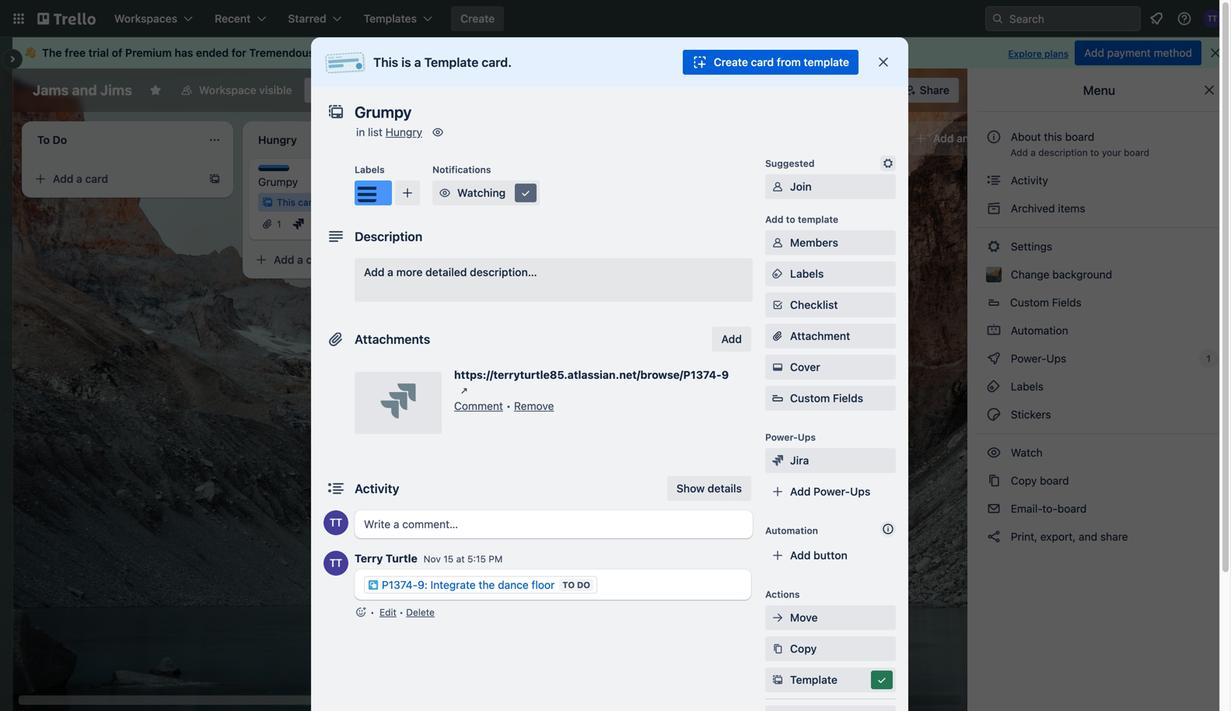 Task type: vqa. For each thing, say whether or not it's contained in the screenshot.
the rightmost Pets
no



Task type: locate. For each thing, give the bounding box(es) containing it.
to left your
[[1091, 147, 1100, 158]]

create inside primary element
[[461, 12, 495, 25]]

sm image inside stickers "link"
[[987, 407, 1002, 423]]

0 vertical spatial power-ups
[[617, 84, 674, 96]]

automation up add button
[[766, 525, 819, 536]]

this for this card is a template.
[[277, 197, 296, 208]]

0 vertical spatial custom
[[1011, 296, 1050, 309]]

comment
[[454, 400, 503, 412]]

1 vertical spatial custom fields
[[791, 392, 864, 405]]

edit • delete
[[380, 607, 435, 618]]

1 vertical spatial custom
[[791, 392, 831, 405]]

1 vertical spatial activity
[[355, 481, 400, 496]]

1 horizontal spatial create from template… image
[[430, 254, 442, 266]]

5:15
[[468, 554, 486, 565]]

1 horizontal spatial terry turtle (terryturtle) image
[[852, 79, 874, 101]]

customize views image
[[379, 82, 394, 98]]

add a more detailed description…
[[364, 266, 537, 279]]

dance
[[498, 579, 529, 591]]

sm image for settings link
[[987, 239, 1002, 254]]

jira up add power-ups
[[791, 454, 810, 467]]

to-
[[1043, 502, 1058, 515]]

1 vertical spatial automation
[[1009, 324, 1069, 337]]

custom
[[1011, 296, 1050, 309], [791, 392, 831, 405]]

1 horizontal spatial fields
[[1053, 296, 1082, 309]]

Write a comment text field
[[355, 511, 753, 539]]

2 horizontal spatial labels
[[1009, 380, 1044, 393]]

power- down primary element
[[617, 84, 654, 96]]

1 horizontal spatial this
[[374, 55, 399, 70]]

0 vertical spatial copy
[[1012, 474, 1038, 487]]

color: blue, title: none image
[[258, 165, 289, 171]]

1 horizontal spatial custom fields button
[[977, 290, 1223, 315]]

terry turtle (terryturtle) image right open information menu 'icon'
[[1204, 9, 1223, 28]]

terry turtle nov 15 at 5:15 pm
[[355, 552, 503, 565]]

1 vertical spatial template
[[791, 674, 838, 686]]

sm image for the join link
[[770, 179, 786, 195]]

add inside "link"
[[791, 485, 811, 498]]

sm image inside "cover" link
[[770, 360, 786, 375]]

sm image inside settings link
[[987, 239, 1002, 254]]

labels link
[[766, 261, 897, 286], [977, 374, 1223, 399]]

about
[[1012, 130, 1042, 143]]

and left jims
[[72, 82, 97, 98]]

•
[[399, 607, 404, 618]]

filters button
[[780, 78, 840, 103]]

is down grumpy 'link'
[[320, 197, 328, 208]]

1 horizontal spatial is
[[402, 55, 411, 70]]

members
[[791, 236, 839, 249]]

is up hungry
[[402, 55, 411, 70]]

suggested
[[766, 158, 815, 169]]

attachment
[[791, 330, 851, 342]]

1 vertical spatial custom fields button
[[766, 391, 897, 406]]

create up automation button
[[714, 56, 749, 68]]

jira inside jira button
[[555, 84, 574, 96]]

1 horizontal spatial power-ups
[[766, 432, 816, 443]]

0 horizontal spatial template
[[425, 55, 479, 70]]

jira button
[[528, 78, 583, 103]]

custom fields for menu
[[1011, 296, 1082, 309]]

add inside about this board add a description to your board
[[1011, 147, 1029, 158]]

0 vertical spatial this
[[374, 55, 399, 70]]

edit
[[380, 607, 397, 618]]

board up to-
[[1041, 474, 1070, 487]]

0 vertical spatial labels
[[355, 164, 385, 175]]

sm image for copy link
[[770, 641, 786, 657]]

to inside about this board add a description to your board
[[1091, 147, 1100, 158]]

sm image inside the copy board 'link'
[[987, 473, 1002, 489]]

power-ups up add power-ups
[[766, 432, 816, 443]]

copy
[[1012, 474, 1038, 487], [791, 642, 817, 655]]

custom down cover
[[791, 392, 831, 405]]

explore plans button
[[1009, 44, 1069, 63]]

sm image for rightmost the labels "link"
[[987, 379, 1002, 395]]

2 horizontal spatial terry turtle (terryturtle) image
[[1204, 9, 1223, 28]]

copy for copy
[[791, 642, 817, 655]]

settings
[[1009, 240, 1053, 253]]

jira left 'power-ups' button
[[555, 84, 574, 96]]

sm image inside members link
[[770, 235, 786, 251]]

sm image inside the join link
[[770, 179, 786, 195]]

to
[[1091, 147, 1100, 158], [787, 214, 796, 225]]

power- inside button
[[617, 84, 654, 96]]

0 horizontal spatial power-ups
[[617, 84, 674, 96]]

add reaction image
[[355, 605, 367, 620]]

watching
[[458, 186, 506, 199]]

copy link
[[766, 637, 897, 661]]

add power-ups
[[791, 485, 871, 498]]

custom fields button down "cover" link
[[766, 391, 897, 406]]

list right in
[[368, 126, 383, 139]]

join link
[[766, 174, 897, 199]]

1 horizontal spatial create
[[714, 56, 749, 68]]

0 horizontal spatial and
[[72, 82, 97, 98]]

None text field
[[347, 98, 861, 126]]

star or unstar board image
[[149, 84, 162, 96]]

create from template… image left grumpy
[[209, 173, 221, 185]]

custom fields down change background
[[1011, 296, 1082, 309]]

activity link
[[977, 168, 1223, 193]]

1 horizontal spatial and
[[1079, 530, 1098, 543]]

template
[[804, 56, 850, 68], [798, 214, 839, 225]]

this up customize views icon
[[374, 55, 399, 70]]

sm image for "cover" link
[[770, 360, 786, 375]]

list right another
[[1000, 132, 1015, 145]]

copy inside 'link'
[[1012, 474, 1038, 487]]

1 horizontal spatial to
[[1091, 147, 1100, 158]]

labels link up stickers "link"
[[977, 374, 1223, 399]]

0 horizontal spatial list
[[368, 126, 383, 139]]

custom down change
[[1011, 296, 1050, 309]]

your
[[1103, 147, 1122, 158]]

sm image for activity link
[[987, 173, 1002, 188]]

2 horizontal spatial power-ups
[[1009, 352, 1070, 365]]

template inside template button
[[791, 674, 838, 686]]

0 vertical spatial terry turtle (terryturtle) image
[[1204, 9, 1223, 28]]

0 vertical spatial activity
[[1009, 174, 1049, 187]]

this down grumpy
[[277, 197, 296, 208]]

2 vertical spatial power-ups
[[766, 432, 816, 443]]

1 horizontal spatial custom
[[1011, 296, 1050, 309]]

0 horizontal spatial fields
[[833, 392, 864, 405]]

1 vertical spatial this
[[277, 197, 296, 208]]

to up members at the right of page
[[787, 214, 796, 225]]

1 vertical spatial and
[[1079, 530, 1098, 543]]

another
[[957, 132, 997, 145]]

sm image inside copy link
[[770, 641, 786, 657]]

0 vertical spatial 1
[[428, 197, 432, 208]]

sm image inside activity link
[[987, 173, 1002, 188]]

labels link down members link at the top right of page
[[766, 261, 897, 286]]

this
[[374, 55, 399, 70], [277, 197, 296, 208]]

search image
[[992, 12, 1005, 25]]

export,
[[1041, 530, 1077, 543]]

1 vertical spatial terry turtle (terryturtle) image
[[852, 79, 874, 101]]

ups down automation link
[[1047, 352, 1067, 365]]

0 horizontal spatial 1
[[277, 219, 281, 230]]

activity up the terry
[[355, 481, 400, 496]]

jams
[[33, 82, 69, 98]]

copy down move
[[791, 642, 817, 655]]

description…
[[470, 266, 537, 279]]

jams and jims
[[33, 82, 132, 98]]

add inside button
[[722, 333, 742, 346]]

0 vertical spatial automation
[[709, 84, 768, 96]]

list inside button
[[1000, 132, 1015, 145]]

card inside button
[[751, 56, 774, 68]]

share
[[1101, 530, 1129, 543]]

0 vertical spatial custom fields button
[[977, 290, 1223, 315]]

create up 'card.'
[[461, 12, 495, 25]]

0 horizontal spatial activity
[[355, 481, 400, 496]]

0 horizontal spatial this
[[277, 197, 296, 208]]

add a card
[[53, 172, 108, 185], [495, 172, 550, 185], [716, 172, 771, 185], [274, 253, 329, 266]]

https://terryturtle85.atlassian.net/browse/p1374 9 image
[[381, 384, 416, 419]]

https://terryturtle85.atlassian.net/browse/p1374 9 image
[[457, 383, 472, 398]]

jims
[[100, 82, 132, 98]]

0 horizontal spatial jira
[[555, 84, 574, 96]]

sm image for the copy board 'link'
[[987, 473, 1002, 489]]

template left 'card.'
[[425, 55, 479, 70]]

labels
[[355, 164, 385, 175], [791, 267, 824, 280], [1009, 380, 1044, 393]]

sm image
[[430, 125, 446, 140], [770, 179, 786, 195], [770, 266, 786, 282], [987, 379, 1002, 395], [987, 407, 1002, 423], [770, 453, 786, 468], [987, 473, 1002, 489], [987, 501, 1002, 517], [770, 610, 786, 626], [770, 672, 786, 688]]

change background link
[[977, 262, 1223, 287]]

0 horizontal spatial create from template… image
[[209, 173, 221, 185]]

1 vertical spatial jira
[[791, 454, 810, 467]]

watch link
[[977, 440, 1223, 465]]

create from template… image right more
[[430, 254, 442, 266]]

copy up email-
[[1012, 474, 1038, 487]]

sm image for archived items link
[[987, 201, 1002, 216]]

workspace
[[199, 84, 256, 96]]

labels up color: blue, title: none image
[[355, 164, 385, 175]]

board up description
[[1066, 130, 1095, 143]]

c
[[880, 85, 886, 96]]

sm image
[[687, 78, 709, 100], [881, 156, 897, 171], [987, 173, 1002, 188], [437, 185, 453, 201], [518, 185, 534, 201], [987, 201, 1002, 216], [770, 235, 786, 251], [987, 239, 1002, 254], [770, 297, 786, 313], [987, 323, 1002, 339], [987, 351, 1002, 367], [770, 360, 786, 375], [987, 445, 1002, 461], [987, 529, 1002, 545], [770, 641, 786, 657], [875, 672, 890, 688]]

custom fields button for add to template
[[766, 391, 897, 406]]

0 vertical spatial to
[[1091, 147, 1100, 158]]

1 horizontal spatial 1
[[428, 197, 432, 208]]

template up the filters
[[804, 56, 850, 68]]

0 vertical spatial fields
[[1053, 296, 1082, 309]]

and left share
[[1079, 530, 1098, 543]]

watching button
[[433, 181, 540, 205]]

terry turtle (terryturtle) image
[[1204, 9, 1223, 28], [852, 79, 874, 101], [324, 511, 349, 535]]

back to home image
[[37, 6, 96, 31]]

actions
[[766, 589, 800, 600]]

integrate
[[431, 579, 476, 591]]

custom for add to template
[[791, 392, 831, 405]]

add button
[[712, 327, 752, 352]]

power-ups up stickers
[[1009, 352, 1070, 365]]

p1374-
[[382, 579, 418, 591]]

1 vertical spatial create
[[714, 56, 749, 68]]

labels up stickers
[[1009, 380, 1044, 393]]

card.
[[482, 55, 512, 70]]

power- inside "link"
[[814, 485, 851, 498]]

0 horizontal spatial create
[[461, 12, 495, 25]]

list
[[368, 126, 383, 139], [1000, 132, 1015, 145]]

to do
[[563, 580, 591, 590]]

ups left automation button
[[654, 84, 674, 96]]

share
[[920, 84, 950, 96]]

print, export, and share link
[[977, 525, 1223, 549]]

2 horizontal spatial 1
[[1207, 353, 1212, 364]]

automation link
[[977, 318, 1223, 343]]

ups up add button 'button'
[[851, 485, 871, 498]]

pm
[[489, 554, 503, 565]]

power- up button
[[814, 485, 851, 498]]

0 horizontal spatial copy
[[791, 642, 817, 655]]

Board name text field
[[25, 78, 140, 103]]

https://terryturtle85.atlassian.net/browse/p1374-9
[[454, 368, 729, 381]]

board inside 'link'
[[1041, 474, 1070, 487]]

notifications
[[433, 164, 491, 175]]

labels up checklist
[[791, 267, 824, 280]]

2 vertical spatial terry turtle (terryturtle) image
[[324, 511, 349, 535]]

0 notifications image
[[1148, 9, 1167, 28]]

from
[[777, 56, 801, 68]]

1 vertical spatial power-ups
[[1009, 352, 1070, 365]]

automation down create card from template button
[[709, 84, 768, 96]]

sm image for template button
[[770, 672, 786, 688]]

custom fields button for menu
[[977, 290, 1223, 315]]

1 horizontal spatial copy
[[1012, 474, 1038, 487]]

terry turtle (terryturtle) image up terry turtle (terryturtle) image
[[324, 511, 349, 535]]

explore
[[1009, 48, 1043, 59]]

fields down "cover" link
[[833, 392, 864, 405]]

0 vertical spatial jira
[[555, 84, 574, 96]]

power-ups button
[[586, 78, 684, 103]]

template up members at the right of page
[[798, 214, 839, 225]]

button
[[814, 549, 848, 562]]

sm image inside checklist link
[[770, 297, 786, 313]]

sm image inside "watch" link
[[987, 445, 1002, 461]]

1 horizontal spatial custom fields
[[1011, 296, 1082, 309]]

1 horizontal spatial labels link
[[977, 374, 1223, 399]]

1 vertical spatial labels link
[[977, 374, 1223, 399]]

grumpy link
[[258, 174, 439, 190]]

1 vertical spatial 1
[[277, 219, 281, 230]]

ups inside "link"
[[851, 485, 871, 498]]

automation inside automation link
[[1009, 324, 1069, 337]]

sm image inside template button
[[770, 672, 786, 688]]

1 vertical spatial is
[[320, 197, 328, 208]]

turtle
[[386, 552, 418, 565]]

sm image inside automation link
[[987, 323, 1002, 339]]

fields for add to template
[[833, 392, 864, 405]]

the
[[42, 46, 62, 59]]

1 vertical spatial template
[[798, 214, 839, 225]]

fields down change background
[[1053, 296, 1082, 309]]

0 horizontal spatial custom fields
[[791, 392, 864, 405]]

0 horizontal spatial to
[[787, 214, 796, 225]]

0 vertical spatial template
[[425, 55, 479, 70]]

0 vertical spatial template
[[804, 56, 850, 68]]

template
[[425, 55, 479, 70], [791, 674, 838, 686]]

1 vertical spatial to
[[787, 214, 796, 225]]

automation down change
[[1009, 324, 1069, 337]]

the
[[479, 579, 495, 591]]

power-ups down primary element
[[617, 84, 674, 96]]

0 horizontal spatial custom fields button
[[766, 391, 897, 406]]

filters
[[804, 84, 836, 96]]

trial
[[88, 46, 109, 59]]

terry
[[355, 552, 383, 565]]

custom fields button up automation link
[[977, 290, 1223, 315]]

1 horizontal spatial labels
[[791, 267, 824, 280]]

archived
[[1012, 202, 1056, 215]]

create from template… image
[[209, 173, 221, 185], [872, 173, 884, 185], [430, 254, 442, 266]]

1 vertical spatial copy
[[791, 642, 817, 655]]

sm image inside print, export, and share link
[[987, 529, 1002, 545]]

template down copy link
[[791, 674, 838, 686]]

checklist link
[[766, 293, 897, 318]]

sm image inside archived items link
[[987, 201, 1002, 216]]

create from template… image right join
[[872, 173, 884, 185]]

custom fields down "cover" link
[[791, 392, 864, 405]]

sm image inside automation button
[[687, 78, 709, 100]]

settings link
[[977, 234, 1223, 259]]

sm image inside email-to-board link
[[987, 501, 1002, 517]]

0 vertical spatial labels link
[[766, 261, 897, 286]]

activity up archived
[[1009, 174, 1049, 187]]

0 vertical spatial custom fields
[[1011, 296, 1082, 309]]

custom fields button
[[977, 290, 1223, 315], [766, 391, 897, 406]]

workspace visible
[[199, 84, 292, 96]]

0 vertical spatial and
[[72, 82, 97, 98]]

add payment method
[[1085, 46, 1193, 59]]

1 horizontal spatial template
[[791, 674, 838, 686]]

banner
[[12, 37, 1232, 68]]

sm image for stickers "link"
[[987, 407, 1002, 423]]

0 vertical spatial create
[[461, 12, 495, 25]]

1 horizontal spatial list
[[1000, 132, 1015, 145]]

for
[[232, 46, 247, 59]]

board right your
[[1125, 147, 1150, 158]]

sm image inside move link
[[770, 610, 786, 626]]

1 vertical spatial fields
[[833, 392, 864, 405]]

terry turtle (terryturtle) image left c
[[852, 79, 874, 101]]

0 horizontal spatial custom
[[791, 392, 831, 405]]

fields for menu
[[1053, 296, 1082, 309]]

power- up stickers
[[1012, 352, 1047, 365]]

hungry link
[[386, 126, 423, 139]]

join
[[791, 180, 812, 193]]

copy for copy board
[[1012, 474, 1038, 487]]



Task type: describe. For each thing, give the bounding box(es) containing it.
0 horizontal spatial labels
[[355, 164, 385, 175]]

visible
[[259, 84, 292, 96]]

15
[[444, 554, 454, 565]]

members link
[[766, 230, 897, 255]]

delete
[[406, 607, 435, 618]]

show
[[677, 482, 705, 495]]

2 horizontal spatial create from template… image
[[872, 173, 884, 185]]

remove link
[[514, 400, 554, 412]]

stickers
[[1009, 408, 1052, 421]]

delete link
[[406, 607, 435, 618]]

move link
[[766, 605, 897, 630]]

do
[[577, 580, 591, 590]]

more
[[397, 266, 423, 279]]

add to template
[[766, 214, 839, 225]]

create card from template
[[714, 56, 850, 68]]

description
[[1039, 147, 1089, 158]]

menu
[[1084, 83, 1116, 98]]

email-to-board
[[1009, 502, 1088, 515]]

sm image for "watch" link
[[987, 445, 1002, 461]]

in
[[356, 126, 365, 139]]

this for this is a template card.
[[374, 55, 399, 70]]

sm image for print, export, and share link
[[987, 529, 1002, 545]]

at
[[456, 554, 465, 565]]

copy board link
[[977, 468, 1223, 493]]

about this board add a description to your board
[[1011, 130, 1150, 158]]

archived items
[[1009, 202, 1086, 215]]

power- up add power-ups
[[766, 432, 798, 443]]

a inside add a more detailed description… link
[[388, 266, 394, 279]]

payment
[[1108, 46, 1152, 59]]

sm image for automation link
[[987, 323, 1002, 339]]

template button
[[766, 668, 897, 693]]

background
[[1053, 268, 1113, 281]]

sm image for checklist link
[[770, 297, 786, 313]]

ups inside button
[[654, 84, 674, 96]]

in list hungry
[[356, 126, 423, 139]]

add button button
[[766, 543, 897, 568]]

create for create card from template
[[714, 56, 749, 68]]

Search field
[[986, 6, 1142, 31]]

power-ups inside button
[[617, 84, 674, 96]]

edit link
[[380, 607, 397, 618]]

sm image inside template button
[[875, 672, 890, 688]]

sm image for leftmost the labels "link"
[[770, 266, 786, 282]]

primary element
[[0, 0, 1232, 37]]

👋
[[25, 46, 36, 59]]

board link
[[305, 78, 371, 103]]

template inside create card from template button
[[804, 56, 850, 68]]

archived items link
[[977, 196, 1223, 221]]

1 horizontal spatial activity
[[1009, 174, 1049, 187]]

nov 15 at 5:15 pm link
[[424, 554, 503, 565]]

1 horizontal spatial jira
[[791, 454, 810, 467]]

change background
[[1009, 268, 1113, 281]]

open information menu image
[[1177, 11, 1193, 26]]

copy board
[[1009, 474, 1070, 487]]

ups up add power-ups
[[798, 432, 816, 443]]

email-
[[1012, 502, 1043, 515]]

attachments
[[355, 332, 431, 347]]

explore plans
[[1009, 48, 1069, 59]]

banner containing 👋
[[12, 37, 1232, 68]]

sm image for email-to-board link
[[987, 501, 1002, 517]]

add another list button
[[906, 121, 1118, 156]]

custom fields for add to template
[[791, 392, 864, 405]]

grumpy
[[258, 175, 298, 188]]

tremendous
[[249, 46, 315, 59]]

1 vertical spatial labels
[[791, 267, 824, 280]]

sm image for watching button
[[437, 185, 453, 201]]

sm image for move link
[[770, 610, 786, 626]]

comment link
[[454, 400, 503, 412]]

hungry
[[386, 126, 423, 139]]

board up print, export, and share
[[1058, 502, 1088, 515]]

show details link
[[668, 476, 752, 501]]

👋 the free trial of premium has ended for tremendous
[[25, 46, 315, 59]]

ended
[[196, 46, 229, 59]]

premium
[[125, 46, 172, 59]]

automation inside automation button
[[709, 84, 768, 96]]

create for create
[[461, 12, 495, 25]]

custom for menu
[[1011, 296, 1050, 309]]

add button
[[791, 549, 848, 562]]

0 vertical spatial is
[[402, 55, 411, 70]]

add payment method button
[[1076, 40, 1202, 65]]

add inside 'button'
[[791, 549, 811, 562]]

and inside board name text box
[[72, 82, 97, 98]]

and inside print, export, and share link
[[1079, 530, 1098, 543]]

template.
[[338, 197, 379, 208]]

0 horizontal spatial is
[[320, 197, 328, 208]]

board
[[331, 84, 362, 96]]

details
[[708, 482, 742, 495]]

create button
[[451, 6, 504, 31]]

detailed
[[426, 266, 467, 279]]

2 vertical spatial labels
[[1009, 380, 1044, 393]]

chestercheeetah (chestercheeetah) image
[[872, 79, 894, 101]]

0 horizontal spatial labels link
[[766, 261, 897, 286]]

c button
[[872, 79, 894, 101]]

terry turtle (terryturtle) image inside primary element
[[1204, 9, 1223, 28]]

color: blue, title: none image
[[355, 181, 392, 205]]

sm image for members link at the top right of page
[[770, 235, 786, 251]]

add a more detailed description… link
[[355, 258, 753, 302]]

floor
[[532, 579, 555, 591]]

attachment button
[[766, 324, 897, 349]]

move
[[791, 611, 818, 624]]

sm image for automation button
[[687, 78, 709, 100]]

email-to-board link
[[977, 497, 1223, 521]]

2 vertical spatial automation
[[766, 525, 819, 536]]

checklist
[[791, 298, 839, 311]]

0 horizontal spatial terry turtle (terryturtle) image
[[324, 511, 349, 535]]

add inside button
[[934, 132, 954, 145]]

share button
[[899, 78, 960, 103]]

terry turtle (terryturtle) image
[[324, 551, 349, 576]]

a inside about this board add a description to your board
[[1031, 147, 1036, 158]]

nov
[[424, 554, 441, 565]]

automation button
[[687, 78, 777, 103]]

to
[[563, 580, 575, 590]]

add inside "button"
[[1085, 46, 1105, 59]]

https://terryturtle85.atlassian.net/browse/p1374-
[[454, 368, 722, 381]]

this card is a template.
[[277, 197, 379, 208]]

wave image
[[25, 46, 36, 60]]

2 vertical spatial 1
[[1207, 353, 1212, 364]]

this is a template card.
[[374, 55, 512, 70]]

show details
[[677, 482, 742, 495]]



